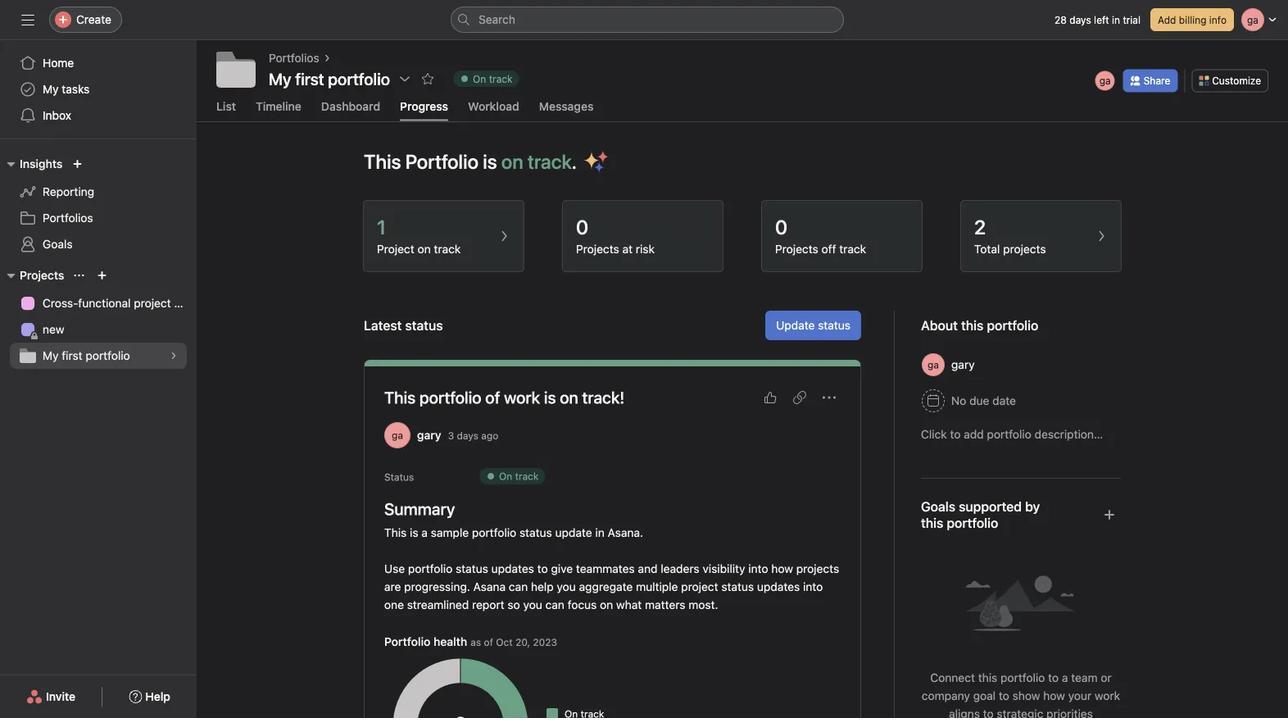 Task type: describe. For each thing, give the bounding box(es) containing it.
to down goal
[[984, 707, 994, 718]]

so
[[508, 598, 520, 612]]

my first portfolio
[[269, 69, 390, 88]]

no due date button
[[915, 386, 1024, 416]]

asana.
[[608, 526, 644, 539]]

about this portfolio
[[922, 318, 1039, 333]]

0 vertical spatial this portfolio
[[962, 318, 1039, 333]]

hide sidebar image
[[21, 13, 34, 26]]

cross-functional project plan
[[43, 296, 197, 310]]

this for this is a sample portfolio status update in asana.
[[385, 526, 407, 539]]

on inside "popup button"
[[473, 73, 487, 84]]

my tasks link
[[10, 76, 187, 102]]

this
[[979, 671, 998, 685]]

functional
[[78, 296, 131, 310]]

add to starred image
[[422, 72, 435, 85]]

tasks
[[62, 82, 90, 96]]

update
[[556, 526, 593, 539]]

gary link
[[417, 428, 442, 442]]

1 project on track
[[377, 215, 461, 256]]

strategic
[[997, 707, 1044, 718]]

0 projects at risk
[[576, 215, 655, 256]]

search button
[[451, 7, 845, 33]]

customize button
[[1192, 69, 1269, 92]]

this portfolio of work is on track!
[[385, 388, 625, 407]]

gary button
[[915, 350, 1003, 379]]

use
[[385, 562, 405, 575]]

project inside use portfolio status updates to give teammates and leaders visibility into how projects are progressing. asana can help you aggregate multiple project status updates into one streamlined report so you can focus on what matters most.
[[682, 580, 719, 593]]

portfolio up 3
[[420, 388, 482, 407]]

this portfolio inside goals supported by this portfolio
[[922, 515, 999, 531]]

my for my tasks
[[43, 82, 59, 96]]

1 vertical spatial on track
[[499, 470, 539, 482]]

how for into
[[772, 562, 794, 575]]

0 vertical spatial is
[[483, 150, 497, 173]]

my tasks
[[43, 82, 90, 96]]

add
[[1159, 14, 1177, 25]]

update
[[777, 318, 815, 332]]

portfolio inside projects "element"
[[86, 349, 130, 362]]

new image
[[72, 159, 82, 169]]

share
[[1144, 75, 1171, 86]]

timeline link
[[256, 99, 302, 121]]

matters
[[645, 598, 686, 612]]

total
[[975, 242, 1001, 256]]

portfolio health as of oct 20, 2023
[[385, 635, 558, 648]]

most.
[[689, 598, 719, 612]]

reporting
[[43, 185, 94, 198]]

give
[[551, 562, 573, 575]]

help button
[[118, 682, 181, 712]]

billing
[[1180, 14, 1207, 25]]

search
[[479, 13, 516, 26]]

report
[[472, 598, 505, 612]]

project inside "element"
[[134, 296, 171, 310]]

trial
[[1124, 14, 1141, 25]]

0 vertical spatial updates
[[492, 562, 535, 575]]

share button
[[1124, 69, 1179, 92]]

connect this portfolio to a team or company goal to show how your work aligns to strategic priorities
[[922, 671, 1121, 718]]

search list box
[[451, 7, 845, 33]]

team
[[1072, 671, 1098, 685]]

my first portfolio link
[[10, 343, 187, 369]]

projects inside 2 total projects
[[1004, 242, 1047, 256]]

dashboard link
[[321, 99, 381, 121]]

new link
[[10, 317, 187, 343]]

gary for gary
[[952, 358, 975, 371]]

status inside update status button
[[819, 318, 851, 332]]

status down the visibility
[[722, 580, 755, 593]]

portfolio health
[[385, 635, 468, 648]]

28 days left in trial
[[1055, 14, 1141, 25]]

as
[[471, 637, 481, 648]]

portfolios inside 'link'
[[43, 211, 93, 225]]

20,
[[516, 637, 531, 648]]

update status button
[[766, 311, 862, 340]]

inbox
[[43, 109, 71, 122]]

gary for gary 3 days ago
[[417, 428, 442, 442]]

1 vertical spatial can
[[546, 598, 565, 612]]

this for this portfolio is on track .
[[364, 150, 401, 173]]

projects for 0 projects at risk
[[576, 242, 620, 256]]

add billing info
[[1159, 14, 1227, 25]]

home
[[43, 56, 74, 70]]

this is a sample portfolio status update in asana.
[[385, 526, 644, 539]]

gary 3 days ago
[[417, 428, 499, 442]]

reporting link
[[10, 179, 187, 205]]

2 vertical spatial is
[[410, 526, 419, 539]]

help
[[531, 580, 554, 593]]

progress
[[400, 99, 449, 113]]

risk
[[636, 242, 655, 256]]

on inside use portfolio status updates to give teammates and leaders visibility into how projects are progressing. asana can help you aggregate multiple project status updates into one streamlined report so you can focus on what matters most.
[[600, 598, 614, 612]]

create button
[[49, 7, 122, 33]]

show options image
[[399, 72, 412, 85]]

0 horizontal spatial can
[[509, 580, 528, 593]]

goal
[[974, 689, 996, 703]]

2023
[[533, 637, 558, 648]]

off
[[822, 242, 837, 256]]

track down "messages" link in the left of the page
[[528, 150, 572, 173]]

my for my first portfolio
[[269, 69, 292, 88]]

ago
[[482, 430, 499, 441]]

priorities
[[1047, 707, 1094, 718]]

1 vertical spatial into
[[804, 580, 824, 593]]

on track inside "popup button"
[[473, 73, 513, 84]]

and
[[638, 562, 658, 575]]

on left track!
[[560, 388, 579, 407]]

projects inside use portfolio status updates to give teammates and leaders visibility into how projects are progressing. asana can help you aggregate multiple project status updates into one streamlined report so you can focus on what matters most.
[[797, 562, 840, 575]]

leaders
[[661, 562, 700, 575]]

on inside '1 project on track'
[[418, 242, 431, 256]]

date
[[993, 394, 1017, 407]]

0 vertical spatial days
[[1070, 14, 1092, 25]]

first
[[62, 349, 83, 362]]

summary
[[385, 499, 455, 518]]

a inside connect this portfolio to a team or company goal to show how your work aligns to strategic priorities
[[1063, 671, 1069, 685]]

track!
[[583, 388, 625, 407]]

messages
[[539, 99, 594, 113]]

supported
[[959, 499, 1023, 514]]

invite
[[46, 690, 76, 704]]

are
[[385, 580, 401, 593]]

2
[[975, 215, 987, 238]]



Task type: locate. For each thing, give the bounding box(es) containing it.
invite button
[[16, 682, 86, 712]]

portfolio
[[86, 349, 130, 362], [420, 388, 482, 407], [472, 526, 517, 539], [408, 562, 453, 575], [1001, 671, 1046, 685]]

days
[[1070, 14, 1092, 25], [457, 430, 479, 441]]

0 horizontal spatial how
[[772, 562, 794, 575]]

1 vertical spatial work
[[1095, 689, 1121, 703]]

2 horizontal spatial projects
[[776, 242, 819, 256]]

1 horizontal spatial 0
[[776, 215, 788, 238]]

aligns
[[950, 707, 981, 718]]

you down give
[[557, 580, 576, 593]]

0 horizontal spatial in
[[596, 526, 605, 539]]

0 vertical spatial gary
[[952, 358, 975, 371]]

can up so
[[509, 580, 528, 593]]

how inside connect this portfolio to a team or company goal to show how your work aligns to strategic priorities
[[1044, 689, 1066, 703]]

gary left 3
[[417, 428, 442, 442]]

sample
[[431, 526, 469, 539]]

status left update at the left bottom
[[520, 526, 552, 539]]

multiple
[[636, 580, 678, 593]]

days inside "gary 3 days ago"
[[457, 430, 479, 441]]

track right off
[[840, 242, 867, 256]]

on track button
[[446, 67, 527, 90]]

can
[[509, 580, 528, 593], [546, 598, 565, 612]]

goals inside goals supported by this portfolio
[[922, 499, 956, 514]]

1 horizontal spatial is
[[483, 150, 497, 173]]

this down summary
[[385, 526, 407, 539]]

1 horizontal spatial can
[[546, 598, 565, 612]]

1 vertical spatial ga
[[392, 429, 403, 441]]

0 horizontal spatial work
[[504, 388, 541, 407]]

1 vertical spatial portfolios
[[43, 211, 93, 225]]

show
[[1013, 689, 1041, 703]]

0 vertical spatial work
[[504, 388, 541, 407]]

how up priorities at the bottom of page
[[1044, 689, 1066, 703]]

projects inside 0 projects off track
[[776, 242, 819, 256]]

2 0 from the left
[[776, 215, 788, 238]]

to up help
[[538, 562, 548, 575]]

projects for 0 projects off track
[[776, 242, 819, 256]]

update status
[[777, 318, 851, 332]]

track up this is a sample portfolio status update in asana.
[[515, 470, 539, 482]]

1 vertical spatial you
[[524, 598, 543, 612]]

show options, current sort, top image
[[74, 271, 84, 280]]

projects
[[1004, 242, 1047, 256], [797, 562, 840, 575]]

a down summary
[[422, 526, 428, 539]]

use portfolio status updates to give teammates and leaders visibility into how projects are progressing. asana can help you aggregate multiple project status updates into one streamlined report so you can focus on what matters most.
[[385, 562, 843, 612]]

1 vertical spatial portfolios link
[[10, 205, 187, 231]]

days right 28
[[1070, 14, 1092, 25]]

to inside use portfolio status updates to give teammates and leaders visibility into how projects are progressing. asana can help you aggregate multiple project status updates into one streamlined report so you can focus on what matters most.
[[538, 562, 548, 575]]

track inside '1 project on track'
[[434, 242, 461, 256]]

this portfolio down 'supported'
[[922, 515, 999, 531]]

my for my first portfolio
[[43, 349, 59, 362]]

by
[[1026, 499, 1041, 514]]

of for work
[[486, 388, 501, 407]]

no
[[952, 394, 967, 407]]

portfolios link inside insights element
[[10, 205, 187, 231]]

1 horizontal spatial in
[[1113, 14, 1121, 25]]

plan
[[174, 296, 197, 310]]

portfolios link up my first portfolio
[[269, 49, 319, 67]]

1 horizontal spatial portfolios
[[269, 51, 319, 65]]

portfolios
[[269, 51, 319, 65], [43, 211, 93, 225]]

goals for goals supported by this portfolio
[[922, 499, 956, 514]]

goals up projects dropdown button
[[43, 237, 73, 251]]

gary up no
[[952, 358, 975, 371]]

0 horizontal spatial projects
[[20, 269, 64, 282]]

workload
[[468, 99, 520, 113]]

portfolios link
[[269, 49, 319, 67], [10, 205, 187, 231]]

0 vertical spatial ga
[[1100, 75, 1112, 86]]

0 horizontal spatial into
[[749, 562, 769, 575]]

0 horizontal spatial you
[[524, 598, 543, 612]]

new project or portfolio image
[[97, 271, 107, 280]]

projects inside 0 projects at risk
[[576, 242, 620, 256]]

home link
[[10, 50, 187, 76]]

this portfolio of work is on track! link
[[385, 388, 625, 407]]

1 vertical spatial in
[[596, 526, 605, 539]]

a left team
[[1063, 671, 1069, 685]]

visibility
[[703, 562, 746, 575]]

2 vertical spatial this
[[385, 526, 407, 539]]

project left the plan
[[134, 296, 171, 310]]

of for oct
[[484, 637, 494, 648]]

add parent goal image
[[1104, 508, 1117, 521]]

0 vertical spatial portfolios
[[269, 51, 319, 65]]

projects up cross-
[[20, 269, 64, 282]]

at
[[623, 242, 633, 256]]

how for show
[[1044, 689, 1066, 703]]

projects left off
[[776, 242, 819, 256]]

help
[[145, 690, 170, 704]]

0 vertical spatial goals
[[43, 237, 73, 251]]

0 horizontal spatial projects
[[797, 562, 840, 575]]

dashboard
[[321, 99, 381, 113]]

portfolio up progressing. on the bottom left of page
[[408, 562, 453, 575]]

0 vertical spatial a
[[422, 526, 428, 539]]

1 horizontal spatial portfolios link
[[269, 49, 319, 67]]

0 vertical spatial can
[[509, 580, 528, 593]]

1 vertical spatial updates
[[758, 580, 800, 593]]

1 horizontal spatial updates
[[758, 580, 800, 593]]

this down latest status
[[385, 388, 416, 407]]

0 horizontal spatial 0
[[576, 215, 589, 238]]

0 horizontal spatial ga
[[392, 429, 403, 441]]

of
[[486, 388, 501, 407], [484, 637, 494, 648]]

on track up workload on the left
[[473, 73, 513, 84]]

how right the visibility
[[772, 562, 794, 575]]

see details, my first portfolio image
[[169, 351, 179, 361]]

1 vertical spatial a
[[1063, 671, 1069, 685]]

is right portfolio
[[483, 150, 497, 173]]

work inside connect this portfolio to a team or company goal to show how your work aligns to strategic priorities
[[1095, 689, 1121, 703]]

portfolio down new 'link'
[[86, 349, 130, 362]]

ga
[[1100, 75, 1112, 86], [392, 429, 403, 441]]

1 horizontal spatial how
[[1044, 689, 1066, 703]]

1 vertical spatial of
[[484, 637, 494, 648]]

status right update
[[819, 318, 851, 332]]

insights element
[[0, 149, 197, 261]]

0 vertical spatial on track
[[473, 73, 513, 84]]

1 horizontal spatial gary
[[952, 358, 975, 371]]

on right project
[[418, 242, 431, 256]]

oct
[[496, 637, 513, 648]]

this portfolio is on track .
[[364, 150, 577, 173]]

you
[[557, 580, 576, 593], [524, 598, 543, 612]]

1 horizontal spatial into
[[804, 580, 824, 593]]

1 vertical spatial on
[[499, 470, 513, 482]]

in left asana.
[[596, 526, 605, 539]]

0 horizontal spatial is
[[410, 526, 419, 539]]

copy link image
[[794, 391, 807, 404]]

ga left share button in the top right of the page
[[1100, 75, 1112, 86]]

0 inside 0 projects off track
[[776, 215, 788, 238]]

days right 3
[[457, 430, 479, 441]]

this for this portfolio of work is on track!
[[385, 388, 416, 407]]

gary inside dropdown button
[[952, 358, 975, 371]]

goals for goals
[[43, 237, 73, 251]]

0 vertical spatial into
[[749, 562, 769, 575]]

company
[[922, 689, 971, 703]]

of inside the portfolio health as of oct 20, 2023
[[484, 637, 494, 648]]

0 vertical spatial project
[[134, 296, 171, 310]]

1 0 from the left
[[576, 215, 589, 238]]

2 horizontal spatial is
[[544, 388, 556, 407]]

aggregate
[[579, 580, 633, 593]]

on up this is a sample portfolio status update in asana.
[[499, 470, 513, 482]]

to
[[538, 562, 548, 575], [1049, 671, 1059, 685], [999, 689, 1010, 703], [984, 707, 994, 718]]

1 horizontal spatial a
[[1063, 671, 1069, 685]]

0 horizontal spatial goals
[[43, 237, 73, 251]]

your
[[1069, 689, 1092, 703]]

0 inside 0 projects at risk
[[576, 215, 589, 238]]

0 vertical spatial on
[[473, 73, 487, 84]]

in right left on the top
[[1113, 14, 1121, 25]]

create
[[76, 13, 111, 26]]

projects inside dropdown button
[[20, 269, 64, 282]]

this
[[364, 150, 401, 173], [385, 388, 416, 407], [385, 526, 407, 539]]

project
[[377, 242, 415, 256]]

1 vertical spatial projects
[[797, 562, 840, 575]]

0 vertical spatial projects
[[1004, 242, 1047, 256]]

is down summary
[[410, 526, 419, 539]]

goals inside the goals link
[[43, 237, 73, 251]]

new
[[43, 323, 64, 336]]

workload link
[[468, 99, 520, 121]]

1 horizontal spatial projects
[[1004, 242, 1047, 256]]

0 horizontal spatial a
[[422, 526, 428, 539]]

track inside "popup button"
[[489, 73, 513, 84]]

asana
[[474, 580, 506, 593]]

1 horizontal spatial on
[[499, 470, 513, 482]]

first portfolio
[[295, 69, 390, 88]]

0 horizontal spatial updates
[[492, 562, 535, 575]]

1 horizontal spatial you
[[557, 580, 576, 593]]

project
[[134, 296, 171, 310], [682, 580, 719, 593]]

teammates
[[576, 562, 635, 575]]

due
[[970, 394, 990, 407]]

portfolio right sample
[[472, 526, 517, 539]]

my first portfolio
[[43, 349, 130, 362]]

on down the aggregate on the left of the page
[[600, 598, 614, 612]]

projects button
[[0, 266, 64, 285]]

on down workload link
[[502, 150, 524, 173]]

1 vertical spatial days
[[457, 430, 479, 441]]

my inside projects "element"
[[43, 349, 59, 362]]

focus
[[568, 598, 597, 612]]

list
[[216, 99, 236, 113]]

portfolios down reporting
[[43, 211, 93, 225]]

no due date
[[952, 394, 1017, 407]]

one
[[385, 598, 404, 612]]

0 horizontal spatial on
[[473, 73, 487, 84]]

track right project
[[434, 242, 461, 256]]

on
[[502, 150, 524, 173], [418, 242, 431, 256], [560, 388, 579, 407], [600, 598, 614, 612]]

can down help
[[546, 598, 565, 612]]

how inside use portfolio status updates to give teammates and leaders visibility into how projects are progressing. asana can help you aggregate multiple project status updates into one streamlined report so you can focus on what matters most.
[[772, 562, 794, 575]]

cross-
[[43, 296, 78, 310]]

0 horizontal spatial portfolios link
[[10, 205, 187, 231]]

track up workload on the left
[[489, 73, 513, 84]]

left
[[1095, 14, 1110, 25]]

goals
[[43, 237, 73, 251], [922, 499, 956, 514]]

1 horizontal spatial days
[[1070, 14, 1092, 25]]

my inside global element
[[43, 82, 59, 96]]

track inside 0 projects off track
[[840, 242, 867, 256]]

this left portfolio
[[364, 150, 401, 173]]

1 horizontal spatial project
[[682, 580, 719, 593]]

ga left gary link on the bottom
[[392, 429, 403, 441]]

to right goal
[[999, 689, 1010, 703]]

1 vertical spatial project
[[682, 580, 719, 593]]

this portfolio up gary dropdown button
[[962, 318, 1039, 333]]

0 vertical spatial of
[[486, 388, 501, 407]]

is left track!
[[544, 388, 556, 407]]

of up ago
[[486, 388, 501, 407]]

0 likes. click to like this task image
[[764, 391, 777, 404]]

1 vertical spatial this
[[385, 388, 416, 407]]

goals left 'supported'
[[922, 499, 956, 514]]

my left the tasks
[[43, 82, 59, 96]]

you right so
[[524, 598, 543, 612]]

0
[[576, 215, 589, 238], [776, 215, 788, 238]]

0 vertical spatial in
[[1113, 14, 1121, 25]]

0 vertical spatial portfolios link
[[269, 49, 319, 67]]

on up workload on the left
[[473, 73, 487, 84]]

1 vertical spatial gary
[[417, 428, 442, 442]]

info
[[1210, 14, 1227, 25]]

status up asana
[[456, 562, 489, 575]]

1 vertical spatial how
[[1044, 689, 1066, 703]]

my up timeline
[[269, 69, 292, 88]]

0 horizontal spatial gary
[[417, 428, 442, 442]]

1 horizontal spatial work
[[1095, 689, 1121, 703]]

0 horizontal spatial portfolios
[[43, 211, 93, 225]]

projects element
[[0, 261, 197, 372]]

streamlined
[[407, 598, 469, 612]]

0 vertical spatial you
[[557, 580, 576, 593]]

0 vertical spatial how
[[772, 562, 794, 575]]

1 horizontal spatial ga
[[1100, 75, 1112, 86]]

0 vertical spatial this
[[364, 150, 401, 173]]

latest status
[[364, 318, 443, 333]]

portfolios up my first portfolio
[[269, 51, 319, 65]]

timeline
[[256, 99, 302, 113]]

more actions image
[[823, 391, 836, 404]]

project up most.
[[682, 580, 719, 593]]

1
[[377, 215, 386, 238]]

1 vertical spatial is
[[544, 388, 556, 407]]

cross-functional project plan link
[[10, 290, 197, 317]]

0 horizontal spatial days
[[457, 430, 479, 441]]

connect
[[931, 671, 976, 685]]

status
[[385, 471, 414, 483]]

0 for 0 projects off track
[[776, 215, 788, 238]]

portfolio inside use portfolio status updates to give teammates and leaders visibility into how projects are progressing. asana can help you aggregate multiple project status updates into one streamlined report so you can focus on what matters most.
[[408, 562, 453, 575]]

of right as
[[484, 637, 494, 648]]

1 vertical spatial this portfolio
[[922, 515, 999, 531]]

0 projects off track
[[776, 215, 867, 256]]

progress link
[[400, 99, 449, 121]]

on track up this is a sample portfolio status update in asana.
[[499, 470, 539, 482]]

portfolio up show
[[1001, 671, 1046, 685]]

customize
[[1213, 75, 1262, 86]]

1 horizontal spatial projects
[[576, 242, 620, 256]]

.
[[572, 150, 577, 173]]

projects left the at
[[576, 242, 620, 256]]

0 horizontal spatial project
[[134, 296, 171, 310]]

0 for 0 projects at risk
[[576, 215, 589, 238]]

portfolio inside connect this portfolio to a team or company goal to show how your work aligns to strategic priorities
[[1001, 671, 1046, 685]]

my left first
[[43, 349, 59, 362]]

portfolios link down reporting
[[10, 205, 187, 231]]

1 horizontal spatial goals
[[922, 499, 956, 514]]

global element
[[0, 40, 197, 139]]

about
[[922, 318, 958, 333]]

to left team
[[1049, 671, 1059, 685]]

1 vertical spatial goals
[[922, 499, 956, 514]]

status
[[819, 318, 851, 332], [520, 526, 552, 539], [456, 562, 489, 575], [722, 580, 755, 593]]



Task type: vqa. For each thing, say whether or not it's contained in the screenshot.
matters
yes



